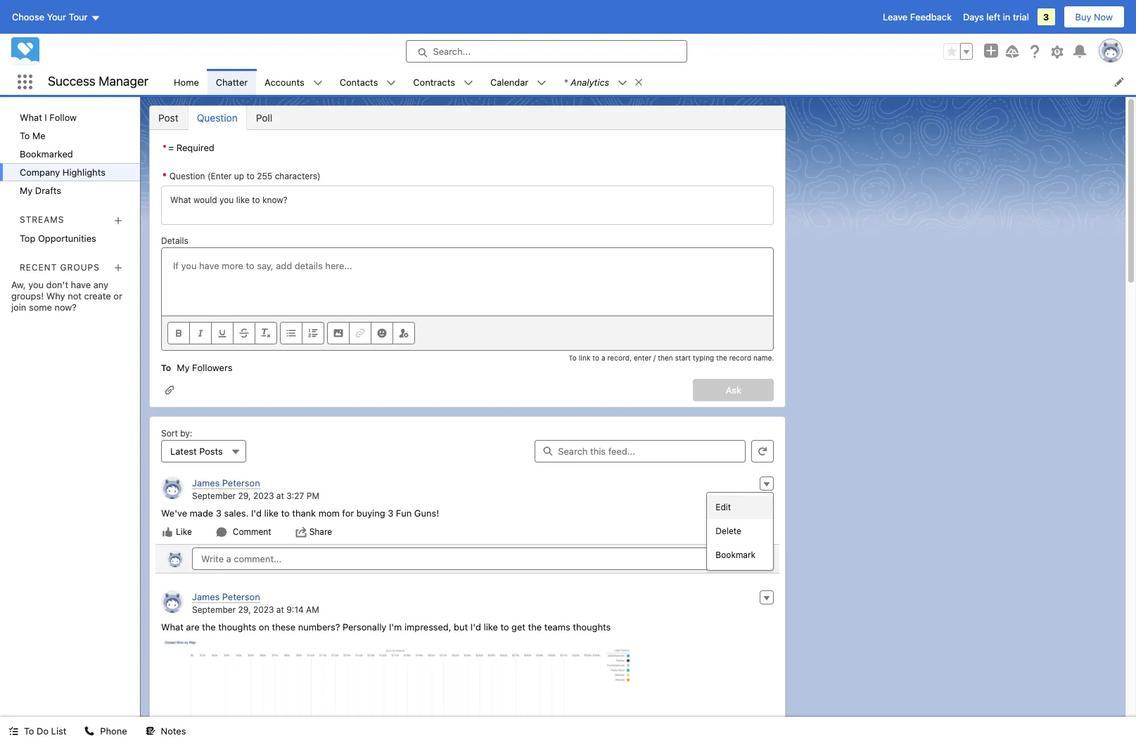 Task type: vqa. For each thing, say whether or not it's contained in the screenshot.
Insert content element
yes



Task type: locate. For each thing, give the bounding box(es) containing it.
2 2023 from the top
[[253, 605, 274, 615]]

tab list
[[149, 106, 786, 130]]

toolbar
[[162, 316, 773, 350]]

to my followers
[[161, 362, 232, 374]]

1 vertical spatial what
[[161, 621, 183, 633]]

0 vertical spatial september
[[192, 491, 236, 501]]

1 september from the top
[[192, 491, 236, 501]]

1 horizontal spatial the
[[528, 621, 542, 633]]

thoughts
[[218, 621, 256, 633], [573, 621, 611, 633]]

0 vertical spatial my
[[20, 185, 33, 196]]

1 horizontal spatial thoughts
[[573, 621, 611, 633]]

1 2023 from the top
[[253, 491, 274, 501]]

my drafts link
[[0, 181, 140, 200]]

top opportunities
[[20, 233, 96, 244]]

september inside james peterson september 29, 2023 at 9:14 am
[[192, 605, 236, 615]]

buy now button
[[1063, 6, 1125, 28]]

0 vertical spatial at
[[276, 491, 284, 501]]

thoughts down september 29, 2023 at 9:14 am link
[[218, 621, 256, 633]]

peterson inside james peterson september 29, 2023 at 3:27 pm
[[222, 478, 260, 489]]

to left get
[[500, 621, 509, 633]]

3 right made
[[216, 508, 222, 519]]

1 vertical spatial at
[[276, 605, 284, 615]]

2023 inside james peterson september 29, 2023 at 3:27 pm
[[253, 491, 274, 501]]

What would you like to know? text field
[[161, 186, 774, 225]]

3
[[1043, 11, 1049, 23], [216, 508, 222, 519], [388, 508, 393, 519]]

2023 for james peterson september 29, 2023 at 3:27 pm
[[253, 491, 274, 501]]

to
[[247, 171, 255, 181], [592, 354, 599, 362], [281, 508, 290, 519], [500, 621, 509, 633]]

1 vertical spatial i'd
[[470, 621, 481, 633]]

1 horizontal spatial 3
[[388, 508, 393, 519]]

james up are
[[192, 592, 220, 603]]

1 at from the top
[[276, 491, 284, 501]]

2023 inside james peterson september 29, 2023 at 9:14 am
[[253, 605, 274, 615]]

leave
[[883, 11, 908, 23]]

to left thank
[[281, 508, 290, 519]]

james peterson september 29, 2023 at 3:27 pm
[[192, 478, 319, 501]]

2023 left 3:27
[[253, 491, 274, 501]]

what inside what i follow to me bookmarked company highlights my drafts
[[20, 112, 42, 123]]

sort by: latest posts
[[161, 428, 223, 457]]

to for to do list
[[24, 726, 34, 737]]

calendar link
[[482, 69, 537, 95]]

what inside james peterson, september 29, 2023 at 9:14 am element
[[161, 621, 183, 633]]

* for * = required
[[162, 142, 167, 153]]

name.
[[753, 354, 774, 362]]

james peterson link up september 29, 2023 at 9:14 am link
[[192, 592, 260, 604]]

what i follow to me bookmarked company highlights my drafts
[[20, 112, 106, 196]]

2 at from the top
[[276, 605, 284, 615]]

trial
[[1013, 11, 1029, 23]]

what for what i follow to me bookmarked company highlights my drafts
[[20, 112, 42, 123]]

what i follow link
[[0, 108, 140, 127]]

james peterson image up we've on the bottom of the page
[[161, 477, 184, 499]]

1 james from the top
[[192, 478, 220, 489]]

1 vertical spatial question
[[169, 171, 205, 181]]

peterson for james peterson september 29, 2023 at 9:14 am
[[222, 592, 260, 603]]

1 peterson from the top
[[222, 478, 260, 489]]

left
[[986, 11, 1000, 23]]

james peterson, september 29, 2023 at 9:14 am element
[[155, 585, 780, 746]]

at inside james peterson september 29, 2023 at 9:14 am
[[276, 605, 284, 615]]

29, inside james peterson september 29, 2023 at 9:14 am
[[238, 605, 251, 615]]

ask
[[726, 385, 741, 396]]

contracts
[[413, 76, 455, 88]]

1 horizontal spatial my
[[177, 362, 190, 374]]

2 peterson from the top
[[222, 592, 260, 603]]

thoughts right teams
[[573, 621, 611, 633]]

to inside to my followers
[[161, 363, 171, 374]]

1 horizontal spatial like
[[484, 621, 498, 633]]

29, left 9:14
[[238, 605, 251, 615]]

tour
[[69, 11, 88, 23]]

i'd inside james peterson, september 29, 2023 at 9:14 am element
[[470, 621, 481, 633]]

3 right the trial
[[1043, 11, 1049, 23]]

post link
[[150, 106, 188, 129]]

2 james from the top
[[192, 592, 220, 603]]

2 29, from the top
[[238, 605, 251, 615]]

2023 up on
[[253, 605, 274, 615]]

tab list containing post
[[149, 106, 786, 130]]

0 vertical spatial what
[[20, 112, 42, 123]]

at left 3:27
[[276, 491, 284, 501]]

the right are
[[202, 621, 216, 633]]

text default image down search... button
[[537, 78, 547, 88]]

james
[[192, 478, 220, 489], [192, 592, 220, 603]]

question down the * = required
[[169, 171, 205, 181]]

closed won by rep image
[[161, 637, 635, 746]]

2 thoughts from the left
[[573, 621, 611, 633]]

1 vertical spatial peterson
[[222, 592, 260, 603]]

text default image inside like button
[[162, 527, 173, 538]]

0 vertical spatial james
[[192, 478, 220, 489]]

but
[[454, 621, 468, 633]]

*
[[564, 76, 568, 88], [162, 142, 167, 153], [162, 171, 167, 181]]

september for james peterson september 29, 2023 at 9:14 am
[[192, 605, 236, 615]]

contacts link
[[331, 69, 386, 95]]

1 29, from the top
[[238, 491, 251, 501]]

to do list button
[[0, 717, 75, 746]]

choose
[[12, 11, 44, 23]]

aw, you don't have any groups!
[[11, 279, 108, 302]]

1 james peterson link from the top
[[192, 478, 260, 490]]

to link to a record, enter / then start typing the record name.
[[569, 354, 774, 362]]

list item containing *
[[555, 69, 650, 95]]

like down september 29, 2023 at 3:27 pm link
[[264, 508, 279, 519]]

0 horizontal spatial i'd
[[251, 508, 262, 519]]

text default image for phone
[[85, 727, 95, 737]]

text default image inside accounts 'list item'
[[313, 78, 323, 88]]

peterson up september 29, 2023 at 9:14 am link
[[222, 592, 260, 603]]

* down the * = required
[[162, 171, 167, 181]]

buying
[[356, 508, 385, 519]]

why not create or join some now?
[[11, 291, 122, 313]]

to inside james peterson, september 29, 2023 at 9:14 am element
[[500, 621, 509, 633]]

september inside james peterson september 29, 2023 at 3:27 pm
[[192, 491, 236, 501]]

by:
[[180, 428, 192, 439]]

2 september from the top
[[192, 605, 236, 615]]

1 horizontal spatial i'd
[[470, 621, 481, 633]]

posts
[[199, 446, 223, 457]]

1 vertical spatial 29,
[[238, 605, 251, 615]]

0 horizontal spatial 3
[[216, 508, 222, 519]]

search...
[[433, 46, 471, 57]]

1 vertical spatial james peterson image
[[167, 551, 184, 568]]

to inside button
[[24, 726, 34, 737]]

text default image inside share popup button
[[295, 527, 306, 538]]

0 vertical spatial 2023
[[253, 491, 274, 501]]

to for to link to a record, enter / then start typing the record name.
[[569, 354, 577, 362]]

Write a comment... text field
[[192, 548, 768, 570]]

home
[[174, 76, 199, 88]]

james peterson image
[[161, 477, 184, 499], [167, 551, 184, 568]]

text default image left like
[[162, 527, 173, 538]]

text default image inside contracts list item
[[464, 78, 473, 88]]

contracts list item
[[405, 69, 482, 95]]

0 vertical spatial james peterson link
[[192, 478, 260, 490]]

0 vertical spatial *
[[564, 76, 568, 88]]

contacts
[[340, 76, 378, 88]]

recent groups
[[20, 262, 100, 273]]

recent
[[20, 262, 57, 273]]

2023
[[253, 491, 274, 501], [253, 605, 274, 615]]

james inside james peterson september 29, 2023 at 9:14 am
[[192, 592, 220, 603]]

list item
[[555, 69, 650, 95]]

september up are
[[192, 605, 236, 615]]

calendar
[[490, 76, 528, 88]]

i'd down september 29, 2023 at 3:27 pm link
[[251, 508, 262, 519]]

2 james peterson link from the top
[[192, 592, 260, 604]]

james peterson image
[[161, 591, 184, 613]]

get
[[512, 621, 525, 633]]

peterson inside james peterson september 29, 2023 at 9:14 am
[[222, 592, 260, 603]]

29, up sales.
[[238, 491, 251, 501]]

james peterson link up sales.
[[192, 478, 260, 490]]

my
[[20, 185, 33, 196], [177, 362, 190, 374]]

3 left fun
[[388, 508, 393, 519]]

days left in trial
[[963, 11, 1029, 23]]

1 horizontal spatial what
[[161, 621, 183, 633]]

0 horizontal spatial thoughts
[[218, 621, 256, 633]]

groups!
[[11, 291, 44, 302]]

to left link
[[569, 354, 577, 362]]

3:27
[[286, 491, 304, 501]]

to do list
[[24, 726, 66, 737]]

1 thoughts from the left
[[218, 621, 256, 633]]

to left followers
[[161, 363, 171, 374]]

like inside james peterson, september 29, 2023 at 9:14 am element
[[484, 621, 498, 633]]

teams
[[544, 621, 570, 633]]

we've made 3 sales. i'd like to thank mom for buying 3 fun guns!
[[161, 508, 439, 519]]

0 horizontal spatial my
[[20, 185, 33, 196]]

to left do
[[24, 726, 34, 737]]

0 horizontal spatial like
[[264, 508, 279, 519]]

start
[[675, 354, 691, 362]]

at left 9:14
[[276, 605, 284, 615]]

text default image right contracts
[[464, 78, 473, 88]]

1 vertical spatial *
[[162, 142, 167, 153]]

to left the me
[[20, 130, 30, 141]]

group
[[943, 43, 973, 60]]

* left analytics
[[564, 76, 568, 88]]

/
[[654, 354, 656, 362]]

0 vertical spatial 29,
[[238, 491, 251, 501]]

peterson up september 29, 2023 at 3:27 pm link
[[222, 478, 260, 489]]

1 vertical spatial like
[[484, 621, 498, 633]]

top opportunities link
[[0, 229, 140, 247]]

29,
[[238, 491, 251, 501], [238, 605, 251, 615]]

september up made
[[192, 491, 236, 501]]

have
[[71, 279, 91, 291]]

the right typing
[[716, 354, 727, 362]]

i'd right but
[[470, 621, 481, 633]]

255
[[257, 171, 272, 181]]

numbers?
[[298, 621, 340, 633]]

29, for james peterson september 29, 2023 at 3:27 pm
[[238, 491, 251, 501]]

0 vertical spatial james peterson image
[[161, 477, 184, 499]]

what left i
[[20, 112, 42, 123]]

at for james peterson september 29, 2023 at 3:27 pm
[[276, 491, 284, 501]]

james for james peterson september 29, 2023 at 3:27 pm
[[192, 478, 220, 489]]

create
[[84, 291, 111, 302]]

text default image
[[634, 77, 644, 87], [618, 78, 628, 88], [295, 527, 306, 538], [85, 727, 95, 737], [145, 727, 155, 737]]

0 horizontal spatial the
[[202, 621, 216, 633]]

1 vertical spatial james peterson link
[[192, 592, 260, 604]]

1 vertical spatial 2023
[[253, 605, 274, 615]]

to right the up
[[247, 171, 255, 181]]

question up 'required'
[[197, 112, 238, 124]]

menu containing edit
[[707, 496, 773, 568]]

what are the thoughts on these numbers? personally i'm impressed, but i'd like to get the teams thoughts
[[161, 621, 611, 633]]

text default image inside comment button
[[216, 527, 227, 538]]

my left drafts
[[20, 185, 33, 196]]

james up made
[[192, 478, 220, 489]]

james peterson image down like button
[[167, 551, 184, 568]]

success manager
[[48, 74, 148, 89]]

what left are
[[161, 621, 183, 633]]

text default image left do
[[8, 727, 18, 737]]

1 vertical spatial james
[[192, 592, 220, 603]]

2 vertical spatial *
[[162, 171, 167, 181]]

what for what are the thoughts on these numbers? personally i'm impressed, but i'd like to get the teams thoughts
[[161, 621, 183, 633]]

insert content element
[[327, 322, 415, 345]]

the
[[716, 354, 727, 362], [202, 621, 216, 633], [528, 621, 542, 633]]

1 vertical spatial september
[[192, 605, 236, 615]]

text default image right accounts
[[313, 78, 323, 88]]

like
[[264, 508, 279, 519], [484, 621, 498, 633]]

like left get
[[484, 621, 498, 633]]

fun
[[396, 508, 412, 519]]

september 29, 2023 at 9:14 am link
[[192, 605, 319, 615]]

james inside james peterson september 29, 2023 at 3:27 pm
[[192, 478, 220, 489]]

0 vertical spatial i'd
[[251, 508, 262, 519]]

2 horizontal spatial the
[[716, 354, 727, 362]]

at
[[276, 491, 284, 501], [276, 605, 284, 615]]

the right get
[[528, 621, 542, 633]]

menu
[[707, 496, 773, 568]]

0 vertical spatial peterson
[[222, 478, 260, 489]]

list containing home
[[165, 69, 1136, 95]]

list
[[165, 69, 1136, 95]]

text default image
[[313, 78, 323, 88], [386, 78, 396, 88], [464, 78, 473, 88], [537, 78, 547, 88], [162, 527, 173, 538], [216, 527, 227, 538], [8, 727, 18, 737]]

text default image down sales.
[[216, 527, 227, 538]]

text default image inside notes button
[[145, 727, 155, 737]]

29, inside james peterson september 29, 2023 at 3:27 pm
[[238, 491, 251, 501]]

* left =
[[162, 142, 167, 153]]

0 vertical spatial like
[[264, 508, 279, 519]]

text default image inside the phone button
[[85, 727, 95, 737]]

0 horizontal spatial what
[[20, 112, 42, 123]]

Search this feed... search field
[[535, 440, 746, 463]]

at inside james peterson september 29, 2023 at 3:27 pm
[[276, 491, 284, 501]]

why
[[46, 291, 65, 302]]

* inside list item
[[564, 76, 568, 88]]

accounts
[[265, 76, 304, 88]]

my left followers
[[177, 362, 190, 374]]

text default image right contacts
[[386, 78, 396, 88]]

Details text field
[[162, 248, 773, 316]]



Task type: describe. For each thing, give the bounding box(es) containing it.
leave feedback
[[883, 11, 952, 23]]

not
[[68, 291, 82, 302]]

james peterson link for james peterson september 29, 2023 at 9:14 am
[[192, 592, 260, 604]]

list
[[51, 726, 66, 737]]

made
[[190, 508, 213, 519]]

=
[[168, 142, 174, 153]]

bookmarked link
[[0, 145, 140, 163]]

poll link
[[247, 106, 282, 129]]

ask button
[[693, 379, 774, 402]]

your
[[47, 11, 66, 23]]

phone button
[[76, 717, 135, 746]]

share
[[309, 527, 332, 537]]

a
[[601, 354, 605, 362]]

buy now
[[1075, 11, 1113, 23]]

to inside what i follow to me bookmarked company highlights my drafts
[[20, 130, 30, 141]]

home link
[[165, 69, 207, 95]]

* for * question (enter up to 255 characters)
[[162, 171, 167, 181]]

notes button
[[137, 717, 194, 746]]

to me link
[[0, 127, 140, 145]]

details
[[161, 236, 188, 246]]

text default image for notes
[[145, 727, 155, 737]]

bookmark link
[[707, 544, 773, 568]]

poll
[[256, 112, 272, 124]]

text default image inside contacts list item
[[386, 78, 396, 88]]

chatter
[[216, 76, 248, 88]]

delete link
[[707, 520, 773, 544]]

now
[[1094, 11, 1113, 23]]

accounts list item
[[256, 69, 331, 95]]

are
[[186, 621, 199, 633]]

text default image for share
[[295, 527, 306, 538]]

text default image inside "calendar" 'list item'
[[537, 78, 547, 88]]

edit
[[716, 502, 731, 513]]

i'm
[[389, 621, 402, 633]]

analytics
[[571, 76, 609, 88]]

contracts link
[[405, 69, 464, 95]]

choose your tour button
[[11, 6, 101, 28]]

accounts link
[[256, 69, 313, 95]]

am
[[306, 605, 319, 615]]

contacts list item
[[331, 69, 405, 95]]

september for james peterson september 29, 2023 at 3:27 pm
[[192, 491, 236, 501]]

thank
[[292, 508, 316, 519]]

* question (enter up to 255 characters)
[[162, 171, 320, 181]]

now?
[[54, 302, 77, 313]]

sort
[[161, 428, 178, 439]]

to inside james peterson, september 29, 2023 at 3:27 pm element
[[281, 508, 290, 519]]

text default image inside to do list button
[[8, 727, 18, 737]]

align text element
[[280, 322, 324, 345]]

29, for james peterson september 29, 2023 at 9:14 am
[[238, 605, 251, 615]]

like inside james peterson, september 29, 2023 at 3:27 pm element
[[264, 508, 279, 519]]

me
[[32, 130, 46, 141]]

company highlights link
[[0, 163, 140, 181]]

comment
[[233, 527, 271, 537]]

phone
[[100, 726, 127, 737]]

2 horizontal spatial 3
[[1043, 11, 1049, 23]]

record,
[[607, 354, 632, 362]]

impressed,
[[404, 621, 451, 633]]

choose your tour
[[12, 11, 88, 23]]

Sort by: button
[[161, 440, 246, 463]]

(enter
[[207, 171, 232, 181]]

drafts
[[35, 185, 61, 196]]

leave feedback link
[[883, 11, 952, 23]]

join
[[11, 302, 26, 313]]

characters)
[[275, 171, 320, 181]]

aw,
[[11, 279, 26, 291]]

feedback
[[910, 11, 952, 23]]

top
[[20, 233, 35, 244]]

delete
[[716, 526, 741, 537]]

chatter link
[[207, 69, 256, 95]]

* for * analytics
[[564, 76, 568, 88]]

notes
[[161, 726, 186, 737]]

record
[[729, 354, 751, 362]]

calendar list item
[[482, 69, 555, 95]]

groups
[[60, 262, 100, 273]]

any
[[93, 279, 108, 291]]

0 vertical spatial question
[[197, 112, 238, 124]]

peterson for james peterson september 29, 2023 at 3:27 pm
[[222, 478, 260, 489]]

up
[[234, 171, 244, 181]]

9:14
[[286, 605, 304, 615]]

required
[[176, 142, 214, 153]]

format text element
[[167, 322, 277, 345]]

james peterson, september 29, 2023 at 3:27 pm element
[[155, 471, 780, 571]]

i'd inside james peterson, september 29, 2023 at 3:27 pm element
[[251, 508, 262, 519]]

streams link
[[20, 215, 64, 225]]

recent groups link
[[20, 262, 100, 273]]

* = required
[[162, 142, 214, 153]]

1 vertical spatial my
[[177, 362, 190, 374]]

menu inside james peterson, september 29, 2023 at 3:27 pm element
[[707, 496, 773, 568]]

to for to my followers
[[161, 363, 171, 374]]

follow
[[50, 112, 77, 123]]

to left a
[[592, 354, 599, 362]]

james peterson link for james peterson september 29, 2023 at 3:27 pm
[[192, 478, 260, 490]]

my inside what i follow to me bookmarked company highlights my drafts
[[20, 185, 33, 196]]

bookmark
[[716, 550, 756, 561]]

mom
[[318, 508, 340, 519]]

like button
[[161, 526, 193, 539]]

* analytics
[[564, 76, 609, 88]]

comment button
[[215, 526, 272, 539]]

or
[[113, 291, 122, 302]]

manager
[[99, 74, 148, 89]]

these
[[272, 621, 296, 633]]

at for james peterson september 29, 2023 at 9:14 am
[[276, 605, 284, 615]]

some
[[29, 302, 52, 313]]

buy
[[1075, 11, 1091, 23]]

days
[[963, 11, 984, 23]]

james peterson september 29, 2023 at 9:14 am
[[192, 592, 319, 615]]

guns!
[[414, 508, 439, 519]]

2023 for james peterson september 29, 2023 at 9:14 am
[[253, 605, 274, 615]]

search... button
[[406, 40, 687, 63]]

typing
[[693, 354, 714, 362]]

latest
[[170, 446, 197, 457]]

james for james peterson september 29, 2023 at 9:14 am
[[192, 592, 220, 603]]

share button
[[294, 526, 333, 539]]

for
[[342, 508, 354, 519]]

september 29, 2023 at 3:27 pm link
[[192, 491, 319, 501]]



